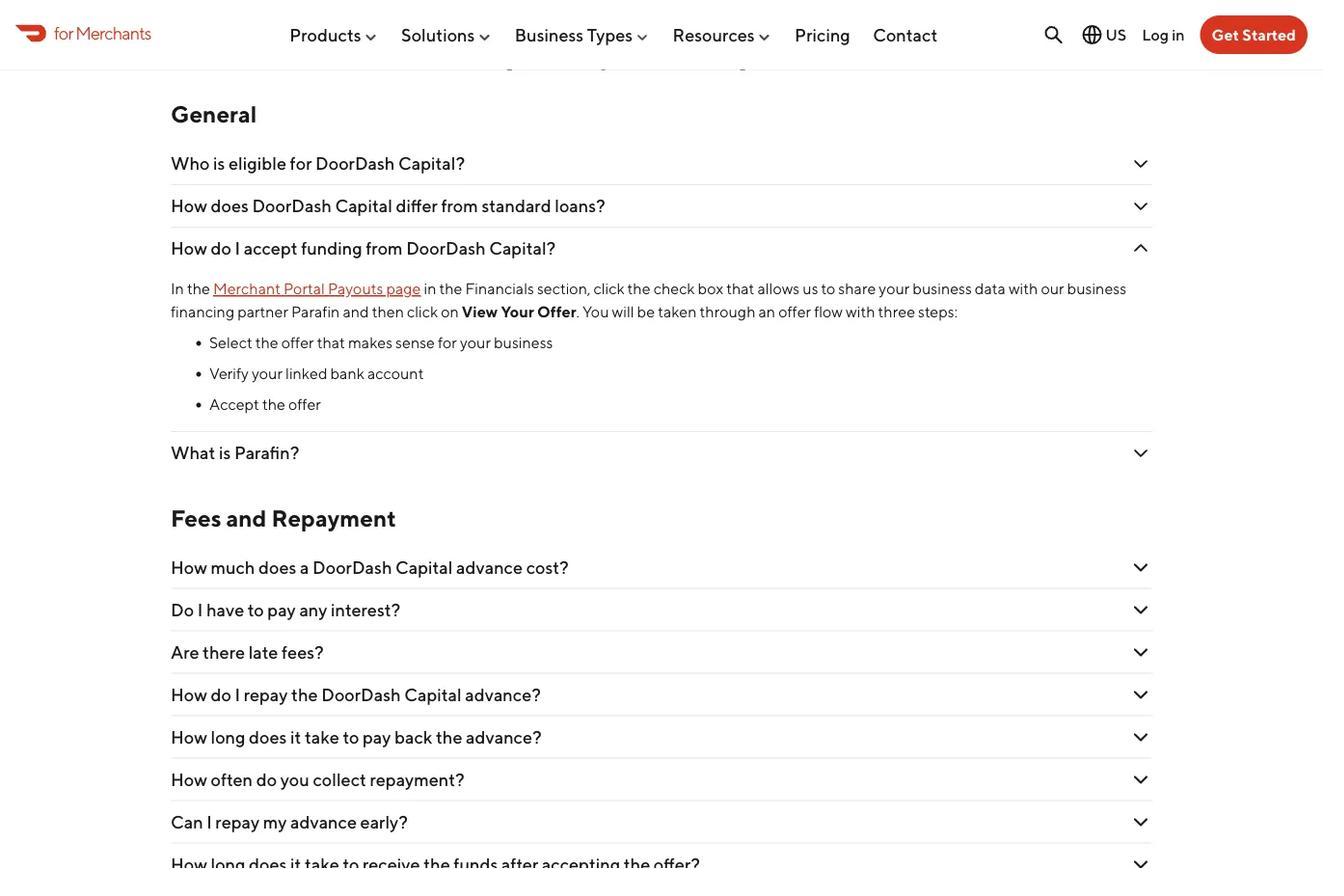 Task type: locate. For each thing, give the bounding box(es) containing it.
do for repay
[[211, 685, 232, 706]]

0 vertical spatial from
[[441, 196, 478, 217]]

is right what
[[219, 443, 231, 464]]

1 vertical spatial click
[[407, 303, 438, 321]]

your up the accept the offer
[[252, 365, 283, 383]]

from right differ
[[441, 196, 478, 217]]

click
[[594, 280, 625, 298], [407, 303, 438, 321]]

1 vertical spatial capital?
[[489, 238, 556, 259]]

2 horizontal spatial business
[[1068, 280, 1127, 298]]

and
[[343, 303, 369, 321], [226, 505, 267, 532]]

general
[[171, 101, 257, 128]]

view your offer . you will be taken through an offer flow with three steps:
[[462, 303, 958, 321]]

do left you
[[256, 770, 277, 790]]

how down who
[[171, 196, 207, 217]]

log
[[1143, 25, 1170, 44]]

1 horizontal spatial advance
[[457, 557, 523, 578]]

how do i accept funding from doordash capital?
[[171, 238, 556, 259]]

long
[[211, 727, 246, 748]]

questions
[[727, 29, 885, 70]]

early?
[[360, 812, 408, 833]]

taken
[[658, 303, 697, 321]]

how often do you collect repayment?
[[171, 770, 468, 790]]

2 horizontal spatial your
[[879, 280, 910, 298]]

pay left back
[[363, 727, 391, 748]]

1 vertical spatial does
[[259, 557, 297, 578]]

1 vertical spatial offer
[[282, 334, 314, 352]]

0 horizontal spatial to
[[248, 600, 264, 621]]

the down fees?
[[292, 685, 318, 706]]

1 vertical spatial to
[[248, 600, 264, 621]]

do
[[171, 600, 194, 621]]

take
[[305, 727, 340, 748]]

that up the "through"
[[727, 280, 755, 298]]

i right can
[[207, 812, 212, 833]]

can i repay my advance early?
[[171, 812, 408, 833]]

through
[[700, 303, 756, 321]]

chevron down image for doordash
[[1130, 684, 1153, 707]]

pay left any
[[268, 600, 296, 621]]

with down share
[[846, 303, 876, 321]]

1 horizontal spatial that
[[727, 280, 755, 298]]

three
[[879, 303, 916, 321]]

verify your linked bank account
[[209, 365, 424, 383]]

capital? up differ
[[399, 153, 465, 174]]

3 how from the top
[[171, 557, 207, 578]]

chevron down image
[[1130, 153, 1153, 176], [1130, 237, 1153, 261], [1130, 442, 1153, 465], [1130, 599, 1153, 622], [1130, 726, 1153, 749]]

1 chevron down image from the top
[[1130, 195, 1153, 218]]

in the financials section, click the check box that allows us to share your business data with our business financing partner parafin and then click on
[[171, 280, 1127, 321]]

2 chevron down image from the top
[[1130, 237, 1153, 261]]

1 vertical spatial for
[[290, 153, 312, 174]]

2 vertical spatial offer
[[288, 396, 321, 414]]

does for long
[[249, 727, 287, 748]]

1 horizontal spatial with
[[1009, 280, 1039, 298]]

chevron down image for capital
[[1130, 556, 1153, 580]]

verify
[[209, 365, 249, 383]]

2 horizontal spatial to
[[822, 280, 836, 298]]

5 chevron down image from the top
[[1130, 726, 1153, 749]]

offer down linked
[[288, 396, 321, 414]]

your
[[501, 303, 534, 321]]

products link
[[290, 17, 379, 53]]

do i have to pay any interest?
[[171, 600, 401, 621]]

capital?
[[399, 153, 465, 174], [489, 238, 556, 259]]

repay down late
[[244, 685, 288, 706]]

chevron down image for repayment?
[[1130, 769, 1153, 792]]

and inside in the financials section, click the check box that allows us to share your business data with our business financing partner parafin and then click on
[[343, 303, 369, 321]]

1 horizontal spatial capital?
[[489, 238, 556, 259]]

how for how often do you collect repayment?
[[171, 770, 207, 790]]

chevron down image for doordash
[[1130, 237, 1153, 261]]

my
[[263, 812, 287, 833]]

repay
[[244, 685, 288, 706], [216, 812, 260, 833]]

and right the fees on the bottom of the page
[[226, 505, 267, 532]]

does left a
[[259, 557, 297, 578]]

how up do
[[171, 557, 207, 578]]

from for funding
[[366, 238, 403, 259]]

business
[[515, 24, 584, 45]]

0 horizontal spatial that
[[317, 334, 345, 352]]

offer for select the offer that makes sense for your business
[[282, 334, 314, 352]]

i
[[235, 238, 240, 259], [198, 600, 203, 621], [235, 685, 240, 706], [207, 812, 212, 833]]

does left it
[[249, 727, 287, 748]]

0 vertical spatial in
[[1173, 25, 1185, 44]]

resources link
[[673, 17, 773, 53]]

0 vertical spatial to
[[822, 280, 836, 298]]

linked
[[286, 365, 328, 383]]

in
[[1173, 25, 1185, 44], [424, 280, 437, 298]]

5 how from the top
[[171, 727, 207, 748]]

0 vertical spatial capital?
[[399, 153, 465, 174]]

0 vertical spatial your
[[879, 280, 910, 298]]

6 chevron down image from the top
[[1130, 811, 1153, 834]]

0 vertical spatial with
[[1009, 280, 1039, 298]]

for left 'merchants'
[[54, 22, 73, 43]]

financing
[[171, 303, 235, 321]]

business up the steps:
[[913, 280, 973, 298]]

often
[[211, 770, 253, 790]]

0 horizontal spatial pay
[[268, 600, 296, 621]]

1 horizontal spatial and
[[343, 303, 369, 321]]

merchant
[[213, 280, 281, 298]]

3 chevron down image from the top
[[1130, 641, 1153, 665]]

pay
[[268, 600, 296, 621], [363, 727, 391, 748]]

business down your
[[494, 334, 553, 352]]

payouts
[[328, 280, 383, 298]]

capital up back
[[405, 685, 462, 706]]

that up verify your linked bank account
[[317, 334, 345, 352]]

0 horizontal spatial with
[[846, 303, 876, 321]]

from down how does doordash capital differ from standard loans?
[[366, 238, 403, 259]]

do for accept
[[211, 238, 232, 259]]

click left on
[[407, 303, 438, 321]]

0 vertical spatial do
[[211, 238, 232, 259]]

1 horizontal spatial from
[[441, 196, 478, 217]]

0 vertical spatial and
[[343, 303, 369, 321]]

financials
[[466, 280, 534, 298]]

merchants
[[75, 22, 151, 43]]

flow
[[815, 303, 843, 321]]

there
[[203, 642, 245, 663]]

solutions link
[[401, 17, 492, 53]]

to inside in the financials section, click the check box that allows us to share your business data with our business financing partner parafin and then click on
[[822, 280, 836, 298]]

advance left the "cost?"
[[457, 557, 523, 578]]

does down eligible on the top of page
[[211, 196, 249, 217]]

2 vertical spatial for
[[438, 334, 457, 352]]

eligible
[[229, 153, 287, 174]]

1 horizontal spatial in
[[1173, 25, 1185, 44]]

repay left my
[[216, 812, 260, 833]]

0 horizontal spatial in
[[424, 280, 437, 298]]

with left the our
[[1009, 280, 1039, 298]]

in
[[171, 280, 184, 298]]

pricing link
[[795, 17, 851, 53]]

is right who
[[213, 153, 225, 174]]

are
[[171, 642, 199, 663]]

accept the offer
[[209, 396, 321, 414]]

contact
[[874, 24, 938, 45]]

capital
[[335, 196, 393, 217], [396, 557, 453, 578], [405, 685, 462, 706]]

to right take
[[343, 727, 359, 748]]

0 horizontal spatial from
[[366, 238, 403, 259]]

in right log
[[1173, 25, 1185, 44]]

4 chevron down image from the top
[[1130, 684, 1153, 707]]

1 horizontal spatial your
[[460, 334, 491, 352]]

to right have
[[248, 600, 264, 621]]

.
[[577, 303, 580, 321]]

offer up linked
[[282, 334, 314, 352]]

1 vertical spatial pay
[[363, 727, 391, 748]]

then
[[372, 303, 404, 321]]

view
[[462, 303, 498, 321]]

doordash up accept
[[252, 196, 332, 217]]

0 horizontal spatial advance
[[290, 812, 357, 833]]

do down there
[[211, 685, 232, 706]]

7 chevron down image from the top
[[1130, 854, 1153, 869]]

capital up the interest?
[[396, 557, 453, 578]]

doordash
[[316, 153, 395, 174], [252, 196, 332, 217], [406, 238, 486, 259], [313, 557, 392, 578], [322, 685, 401, 706]]

how for how much does a doordash capital advance cost?
[[171, 557, 207, 578]]

the
[[187, 280, 210, 298], [440, 280, 463, 298], [628, 280, 651, 298], [255, 334, 279, 352], [262, 396, 286, 414], [292, 685, 318, 706], [436, 727, 463, 748]]

2 vertical spatial your
[[252, 365, 283, 383]]

how much does a doordash capital advance cost?
[[171, 557, 569, 578]]

your
[[879, 280, 910, 298], [460, 334, 491, 352], [252, 365, 283, 383]]

1 vertical spatial do
[[211, 685, 232, 706]]

in right page
[[424, 280, 437, 298]]

offer right an
[[779, 303, 812, 321]]

0 vertical spatial that
[[727, 280, 755, 298]]

business right the our
[[1068, 280, 1127, 298]]

to right us
[[822, 280, 836, 298]]

click up you
[[594, 280, 625, 298]]

and down payouts
[[343, 303, 369, 321]]

from for differ
[[441, 196, 478, 217]]

0 vertical spatial pay
[[268, 600, 296, 621]]

advance down how often do you collect repayment?
[[290, 812, 357, 833]]

1 horizontal spatial click
[[594, 280, 625, 298]]

doordash up how long does it take to pay back the advance?
[[322, 685, 401, 706]]

you
[[280, 770, 310, 790]]

standard
[[482, 196, 552, 217]]

partner
[[238, 303, 289, 321]]

6 how from the top
[[171, 770, 207, 790]]

bank
[[331, 365, 365, 383]]

1 vertical spatial from
[[366, 238, 403, 259]]

1 vertical spatial is
[[219, 443, 231, 464]]

how up in
[[171, 238, 207, 259]]

types
[[587, 24, 633, 45]]

globe line image
[[1081, 23, 1104, 46]]

in inside in the financials section, click the check box that allows us to share your business data with our business financing partner parafin and then click on
[[424, 280, 437, 298]]

0 horizontal spatial your
[[252, 365, 283, 383]]

that inside in the financials section, click the check box that allows us to share your business data with our business financing partner parafin and then click on
[[727, 280, 755, 298]]

0 vertical spatial advance?
[[465, 685, 541, 706]]

2 vertical spatial capital
[[405, 685, 462, 706]]

in the merchant portal payouts page
[[171, 280, 421, 298]]

do up merchant
[[211, 238, 232, 259]]

2 how from the top
[[171, 238, 207, 259]]

1 vertical spatial in
[[424, 280, 437, 298]]

2 chevron down image from the top
[[1130, 556, 1153, 580]]

doordash down differ
[[406, 238, 486, 259]]

offer
[[779, 303, 812, 321], [282, 334, 314, 352], [288, 396, 321, 414]]

chevron down image for pay
[[1130, 726, 1153, 749]]

0 vertical spatial is
[[213, 153, 225, 174]]

how left long
[[171, 727, 207, 748]]

2 vertical spatial does
[[249, 727, 287, 748]]

1 how from the top
[[171, 196, 207, 217]]

how for how does doordash capital differ from standard loans?
[[171, 196, 207, 217]]

i left accept
[[235, 238, 240, 259]]

0 vertical spatial for
[[54, 22, 73, 43]]

asked
[[625, 29, 719, 70]]

4 how from the top
[[171, 685, 207, 706]]

for down on
[[438, 334, 457, 352]]

that
[[727, 280, 755, 298], [317, 334, 345, 352]]

box
[[698, 280, 724, 298]]

chevron down image inside button
[[1130, 854, 1153, 869]]

capital? down 'standard'
[[489, 238, 556, 259]]

loans?
[[555, 196, 606, 217]]

makes
[[348, 334, 393, 352]]

1 horizontal spatial to
[[343, 727, 359, 748]]

your down view
[[460, 334, 491, 352]]

how for how do i accept funding from doordash capital?
[[171, 238, 207, 259]]

us
[[803, 280, 819, 298]]

4 chevron down image from the top
[[1130, 599, 1153, 622]]

how for how do i repay the doordash capital advance?
[[171, 685, 207, 706]]

with inside in the financials section, click the check box that allows us to share your business data with our business financing partner parafin and then click on
[[1009, 280, 1039, 298]]

2 vertical spatial to
[[343, 727, 359, 748]]

chevron down image
[[1130, 195, 1153, 218], [1130, 556, 1153, 580], [1130, 641, 1153, 665], [1130, 684, 1153, 707], [1130, 769, 1153, 792], [1130, 811, 1153, 834], [1130, 854, 1153, 869]]

how down 'are'
[[171, 685, 207, 706]]

1 vertical spatial and
[[226, 505, 267, 532]]

for right eligible on the top of page
[[290, 153, 312, 174]]

the right in
[[187, 280, 210, 298]]

your up three
[[879, 280, 910, 298]]

doordash up how does doordash capital differ from standard loans?
[[316, 153, 395, 174]]

is
[[213, 153, 225, 174], [219, 443, 231, 464]]

repayment?
[[370, 770, 465, 790]]

contact link
[[874, 17, 938, 53]]

the right back
[[436, 727, 463, 748]]

1 horizontal spatial pay
[[363, 727, 391, 748]]

1 vertical spatial repay
[[216, 812, 260, 833]]

5 chevron down image from the top
[[1130, 769, 1153, 792]]

how up can
[[171, 770, 207, 790]]

capital up how do i accept funding from doordash capital?
[[335, 196, 393, 217]]

with
[[1009, 280, 1039, 298], [846, 303, 876, 321]]

1 vertical spatial that
[[317, 334, 345, 352]]



Task type: describe. For each thing, give the bounding box(es) containing it.
1 vertical spatial with
[[846, 303, 876, 321]]

data
[[975, 280, 1006, 298]]

account
[[368, 365, 424, 383]]

a
[[300, 557, 309, 578]]

chevron down button
[[171, 844, 1153, 869]]

fees?
[[282, 642, 324, 663]]

log in
[[1143, 25, 1185, 44]]

1 vertical spatial advance?
[[466, 727, 542, 748]]

0 horizontal spatial and
[[226, 505, 267, 532]]

how does doordash capital differ from standard loans?
[[171, 196, 606, 217]]

steps:
[[919, 303, 958, 321]]

how do i repay the doordash capital advance?
[[171, 685, 541, 706]]

what is parafin?
[[171, 443, 299, 464]]

page
[[386, 280, 421, 298]]

1 vertical spatial capital
[[396, 557, 453, 578]]

how long does it take to pay back the advance?
[[171, 727, 542, 748]]

for merchants
[[54, 22, 151, 43]]

0 vertical spatial repay
[[244, 685, 288, 706]]

your inside in the financials section, click the check box that allows us to share your business data with our business financing partner parafin and then click on
[[879, 280, 910, 298]]

doordash up the interest?
[[313, 557, 392, 578]]

much
[[211, 557, 255, 578]]

does for much
[[259, 557, 297, 578]]

allows
[[758, 280, 800, 298]]

is for eligible
[[213, 153, 225, 174]]

the down partner
[[255, 334, 279, 352]]

can
[[171, 812, 203, 833]]

parafin?
[[234, 443, 299, 464]]

offer for accept the offer
[[288, 396, 321, 414]]

i right do
[[198, 600, 203, 621]]

3 chevron down image from the top
[[1130, 442, 1153, 465]]

select the offer that makes sense for your business
[[209, 334, 553, 352]]

get started
[[1213, 26, 1297, 44]]

sense
[[396, 334, 435, 352]]

0 horizontal spatial business
[[494, 334, 553, 352]]

repayment
[[272, 505, 396, 532]]

log in link
[[1143, 25, 1185, 44]]

funding
[[301, 238, 362, 259]]

1 vertical spatial your
[[460, 334, 491, 352]]

0 vertical spatial does
[[211, 196, 249, 217]]

chevron down image for early?
[[1130, 811, 1153, 834]]

1 vertical spatial advance
[[290, 812, 357, 833]]

late
[[249, 642, 278, 663]]

who is eligible for doordash capital?
[[171, 153, 465, 174]]

0 horizontal spatial capital?
[[399, 153, 465, 174]]

are there late fees?
[[171, 642, 327, 663]]

have
[[206, 600, 244, 621]]

started
[[1243, 26, 1297, 44]]

2 horizontal spatial for
[[438, 334, 457, 352]]

solutions
[[401, 24, 475, 45]]

the up on
[[440, 280, 463, 298]]

what
[[171, 443, 216, 464]]

chevron down image for from
[[1130, 195, 1153, 218]]

0 vertical spatial capital
[[335, 196, 393, 217]]

1 horizontal spatial business
[[913, 280, 973, 298]]

1 horizontal spatial for
[[290, 153, 312, 174]]

portal
[[284, 280, 325, 298]]

0 horizontal spatial for
[[54, 22, 73, 43]]

for merchants link
[[15, 20, 151, 46]]

0 vertical spatial offer
[[779, 303, 812, 321]]

is for parafin?
[[219, 443, 231, 464]]

cost?
[[527, 557, 569, 578]]

i up long
[[235, 685, 240, 706]]

an
[[759, 303, 776, 321]]

section,
[[537, 280, 591, 298]]

0 vertical spatial advance
[[457, 557, 523, 578]]

0 horizontal spatial click
[[407, 303, 438, 321]]

frequently
[[439, 29, 618, 70]]

parafin
[[291, 303, 340, 321]]

any
[[300, 600, 328, 621]]

it
[[290, 727, 301, 748]]

select
[[209, 334, 252, 352]]

how for how long does it take to pay back the advance?
[[171, 727, 207, 748]]

fees
[[171, 505, 222, 532]]

offer
[[538, 303, 577, 321]]

be
[[637, 303, 655, 321]]

us
[[1106, 26, 1127, 44]]

resources
[[673, 24, 755, 45]]

business types
[[515, 24, 633, 45]]

products
[[290, 24, 361, 45]]

back
[[395, 727, 433, 748]]

1 chevron down image from the top
[[1130, 153, 1153, 176]]

collect
[[313, 770, 367, 790]]

check
[[654, 280, 695, 298]]

our
[[1042, 280, 1065, 298]]

will
[[612, 303, 635, 321]]

2 vertical spatial do
[[256, 770, 277, 790]]

chevron down image for interest?
[[1130, 599, 1153, 622]]

the right accept
[[262, 396, 286, 414]]

fees and repayment
[[171, 505, 396, 532]]

pricing
[[795, 24, 851, 45]]

on
[[441, 303, 459, 321]]

frequently asked questions
[[439, 29, 885, 70]]

you
[[583, 303, 609, 321]]

get
[[1213, 26, 1240, 44]]

the up be
[[628, 280, 651, 298]]

accept
[[209, 396, 259, 414]]

share
[[839, 280, 876, 298]]

interest?
[[331, 600, 401, 621]]

merchant portal payouts page link
[[213, 280, 421, 298]]

differ
[[396, 196, 438, 217]]

get started button
[[1201, 15, 1309, 54]]

0 vertical spatial click
[[594, 280, 625, 298]]

accept
[[244, 238, 298, 259]]



Task type: vqa. For each thing, say whether or not it's contained in the screenshot.
the left this
no



